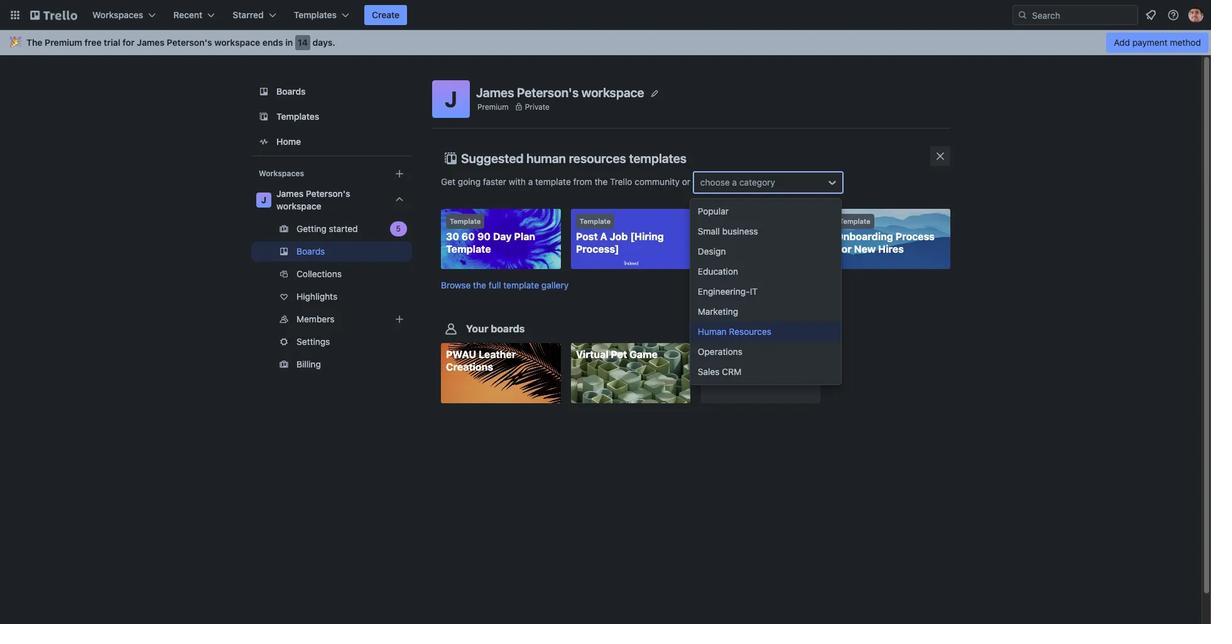 Task type: describe. For each thing, give the bounding box(es) containing it.
job
[[610, 231, 628, 242]]

template post a job [hiring process]
[[576, 217, 664, 255]]

new
[[854, 244, 876, 255]]

add image
[[392, 312, 407, 327]]

virtual
[[576, 349, 608, 361]]

browse the full template gallery link
[[441, 280, 569, 291]]

1 horizontal spatial peterson's
[[306, 188, 350, 199]]

1 boards link from the top
[[251, 80, 412, 103]]

boards for second boards link from the bottom
[[276, 86, 306, 97]]

90
[[477, 231, 491, 242]]

templates button
[[286, 5, 357, 25]]

templates link
[[251, 106, 412, 128]]

template onboarding process for new hires
[[836, 217, 935, 255]]

engineering-it
[[698, 286, 758, 297]]

process
[[895, 231, 935, 242]]

faster
[[483, 176, 506, 187]]

create for create new board
[[725, 368, 752, 379]]

pwau
[[446, 349, 476, 361]]

2 boards link from the top
[[251, 242, 412, 262]]

sales
[[698, 367, 720, 378]]

business
[[722, 226, 758, 237]]

confetti image
[[10, 37, 21, 48]]

operations
[[698, 347, 742, 357]]

board
[[773, 368, 797, 379]]

new
[[754, 368, 771, 379]]

in
[[285, 37, 293, 48]]

home
[[276, 136, 301, 147]]

leather
[[479, 349, 516, 361]]

1 vertical spatial j
[[261, 195, 266, 205]]

trial
[[104, 37, 120, 48]]

add
[[1114, 37, 1130, 48]]

workspaces inside workspaces dropdown button
[[92, 9, 143, 20]]

private
[[525, 102, 550, 111]]

collections
[[296, 269, 342, 280]]

create new board
[[725, 368, 797, 379]]

search image
[[1018, 10, 1028, 20]]

template for onboarding
[[839, 217, 870, 225]]

suggested human resources templates
[[461, 151, 687, 166]]

choose a category
[[700, 177, 775, 188]]

1 vertical spatial workspace
[[582, 85, 644, 100]]

workspaces button
[[85, 5, 163, 25]]

add payment method link
[[1106, 33, 1209, 53]]

settings link
[[251, 332, 412, 352]]

0 vertical spatial james
[[137, 37, 164, 48]]

0 vertical spatial the
[[594, 176, 608, 187]]

template for project
[[710, 217, 741, 225]]

forward image
[[410, 267, 425, 282]]

create for create
[[372, 9, 400, 20]]

template for post
[[580, 217, 611, 225]]

billing
[[296, 359, 321, 370]]

0 vertical spatial workspace
[[214, 37, 260, 48]]

game
[[629, 349, 658, 361]]

pet
[[611, 349, 627, 361]]

human
[[526, 151, 566, 166]]

billing link
[[251, 355, 412, 375]]

your boards
[[466, 324, 525, 335]]

highlights link
[[251, 287, 412, 307]]

1 vertical spatial premium
[[477, 102, 509, 111]]

the
[[26, 37, 42, 48]]

sales crm
[[698, 367, 741, 378]]

boards for second boards link from the top of the page
[[296, 246, 325, 257]]

boards
[[491, 324, 525, 335]]

marketing
[[698, 307, 738, 317]]

pwau leather creations link
[[441, 344, 561, 404]]

method
[[1170, 37, 1201, 48]]

1 vertical spatial templates
[[276, 111, 319, 122]]

for
[[123, 37, 135, 48]]

1 vertical spatial peterson's
[[517, 85, 579, 100]]

gallery
[[541, 280, 569, 291]]

add payment method
[[1114, 37, 1201, 48]]

starred
[[233, 9, 264, 20]]

board image
[[256, 84, 271, 99]]

for
[[836, 244, 852, 255]]

14
[[298, 37, 308, 48]]

a
[[600, 231, 607, 242]]

0 vertical spatial james peterson's workspace
[[476, 85, 644, 100]]

community
[[635, 176, 680, 187]]

category
[[739, 177, 775, 188]]

process]
[[576, 244, 619, 255]]



Task type: vqa. For each thing, say whether or not it's contained in the screenshot.
rightmost privacy
no



Task type: locate. For each thing, give the bounding box(es) containing it.
template down 60
[[446, 244, 491, 255]]

a right 'choose'
[[732, 177, 737, 188]]

0 horizontal spatial create
[[372, 9, 400, 20]]

banner
[[0, 30, 1211, 55]]

1 horizontal spatial james
[[276, 188, 304, 199]]

0 horizontal spatial james
[[137, 37, 164, 48]]

templates up "home"
[[276, 111, 319, 122]]

template
[[450, 217, 481, 225], [580, 217, 611, 225], [710, 217, 741, 225], [839, 217, 870, 225], [446, 244, 491, 255]]

2 vertical spatial james
[[276, 188, 304, 199]]

1 horizontal spatial workspace
[[276, 201, 321, 212]]

template
[[535, 176, 571, 187], [503, 280, 539, 291]]

home link
[[251, 131, 412, 153]]

template up post
[[580, 217, 611, 225]]

premium
[[45, 37, 82, 48], [477, 102, 509, 111]]

getting
[[296, 224, 326, 234]]

template for 30
[[450, 217, 481, 225]]

browse
[[441, 280, 471, 291]]

1 vertical spatial james peterson's workspace
[[276, 188, 350, 212]]

project
[[706, 231, 741, 242]]

0 vertical spatial workspaces
[[92, 9, 143, 20]]

templates inside dropdown button
[[294, 9, 337, 20]]

members link
[[251, 310, 412, 330]]

1 horizontal spatial premium
[[477, 102, 509, 111]]

james peterson (jamespeterson93) image
[[1188, 8, 1203, 23]]

templates
[[294, 9, 337, 20], [276, 111, 319, 122]]

hires
[[878, 244, 904, 255]]

0 vertical spatial premium
[[45, 37, 82, 48]]

engineering-
[[698, 286, 750, 297]]

banner containing 🎉
[[0, 30, 1211, 55]]

1 horizontal spatial a
[[732, 177, 737, 188]]

template inside 'template post a job [hiring process]'
[[580, 217, 611, 225]]

back to home image
[[30, 5, 77, 25]]

templates up days.
[[294, 9, 337, 20]]

a right "with" in the top left of the page
[[528, 176, 533, 187]]

1 horizontal spatial the
[[594, 176, 608, 187]]

settings
[[296, 337, 330, 347]]

the left full
[[473, 280, 486, 291]]

create button
[[364, 5, 407, 25]]

from
[[573, 176, 592, 187]]

going
[[458, 176, 481, 187]]

0 horizontal spatial j
[[261, 195, 266, 205]]

forward image
[[410, 222, 425, 237]]

a
[[528, 176, 533, 187], [732, 177, 737, 188]]

5
[[396, 224, 401, 234]]

1 vertical spatial james
[[476, 85, 514, 100]]

30
[[446, 231, 459, 242]]

the right from
[[594, 176, 608, 187]]

boards
[[276, 86, 306, 97], [296, 246, 325, 257]]

crm
[[722, 367, 741, 378]]

browse the full template gallery
[[441, 280, 569, 291]]

0 vertical spatial peterson's
[[167, 37, 212, 48]]

james up getting
[[276, 188, 304, 199]]

1 vertical spatial the
[[473, 280, 486, 291]]

plan
[[514, 231, 535, 242]]

workspaces down "home"
[[259, 169, 304, 178]]

free
[[85, 37, 102, 48]]

premium right the j button
[[477, 102, 509, 111]]

template board image
[[256, 109, 271, 124]]

highlights
[[296, 291, 337, 302]]

template inside template project management
[[710, 217, 741, 225]]

template project management
[[706, 217, 807, 242]]

Search field
[[1028, 6, 1138, 24]]

j inside button
[[445, 86, 457, 112]]

2 horizontal spatial peterson's
[[517, 85, 579, 100]]

peterson's up private
[[517, 85, 579, 100]]

members
[[296, 314, 334, 325]]

0 vertical spatial template
[[535, 176, 571, 187]]

days.
[[313, 37, 335, 48]]

boards link down getting started
[[251, 242, 412, 262]]

2 vertical spatial workspace
[[276, 201, 321, 212]]

james right for
[[137, 37, 164, 48]]

small
[[698, 226, 720, 237]]

0 vertical spatial templates
[[294, 9, 337, 20]]

recent button
[[166, 5, 223, 25]]

resources
[[729, 327, 771, 337]]

1 horizontal spatial j
[[445, 86, 457, 112]]

full
[[489, 280, 501, 291]]

virtual pet game
[[576, 349, 658, 361]]

education
[[698, 266, 738, 277]]

0 horizontal spatial workspace
[[214, 37, 260, 48]]

0 horizontal spatial the
[[473, 280, 486, 291]]

0 horizontal spatial workspaces
[[92, 9, 143, 20]]

james peterson's workspace
[[476, 85, 644, 100], [276, 188, 350, 212]]

🎉 the premium free trial for james peterson's workspace ends in 14 days.
[[10, 37, 335, 48]]

2 horizontal spatial james
[[476, 85, 514, 100]]

boards right board image
[[276, 86, 306, 97]]

1 vertical spatial create
[[725, 368, 752, 379]]

workspaces up trial
[[92, 9, 143, 20]]

james inside 'james peterson's workspace'
[[276, 188, 304, 199]]

1 horizontal spatial create
[[725, 368, 752, 379]]

j button
[[432, 80, 470, 118]]

or
[[682, 176, 690, 187]]

templates
[[629, 151, 687, 166]]

2 horizontal spatial workspace
[[582, 85, 644, 100]]

pwau leather creations
[[446, 349, 516, 373]]

peterson's down recent
[[167, 37, 212, 48]]

0 horizontal spatial peterson's
[[167, 37, 212, 48]]

it
[[750, 286, 758, 297]]

1 vertical spatial template
[[503, 280, 539, 291]]

premium down back to home image
[[45, 37, 82, 48]]

0 vertical spatial create
[[372, 9, 400, 20]]

0 vertical spatial boards link
[[251, 80, 412, 103]]

boards link up the templates link
[[251, 80, 412, 103]]

60
[[462, 231, 475, 242]]

choose
[[700, 177, 730, 188]]

0 horizontal spatial james peterson's workspace
[[276, 188, 350, 212]]

0 vertical spatial j
[[445, 86, 457, 112]]

get
[[441, 176, 455, 187]]

create a workspace image
[[392, 166, 407, 182]]

template up the onboarding on the top right of page
[[839, 217, 870, 225]]

peterson's up getting started
[[306, 188, 350, 199]]

started
[[329, 224, 358, 234]]

starred button
[[225, 5, 284, 25]]

james right the j button
[[476, 85, 514, 100]]

1 vertical spatial boards
[[296, 246, 325, 257]]

[hiring
[[630, 231, 664, 242]]

1 horizontal spatial workspaces
[[259, 169, 304, 178]]

0 notifications image
[[1143, 8, 1158, 23]]

workspace inside 'james peterson's workspace'
[[276, 201, 321, 212]]

human resources
[[698, 327, 771, 337]]

home image
[[256, 134, 271, 149]]

open information menu image
[[1167, 9, 1180, 21]]

boards down getting
[[296, 246, 325, 257]]

management
[[743, 231, 807, 242]]

onboarding
[[836, 231, 893, 242]]

create inside button
[[372, 9, 400, 20]]

workspace
[[214, 37, 260, 48], [582, 85, 644, 100], [276, 201, 321, 212]]

getting started
[[296, 224, 358, 234]]

ends
[[262, 37, 283, 48]]

template up 60
[[450, 217, 481, 225]]

post
[[576, 231, 598, 242]]

🎉
[[10, 37, 21, 48]]

peterson's
[[167, 37, 212, 48], [517, 85, 579, 100], [306, 188, 350, 199]]

1 horizontal spatial james peterson's workspace
[[476, 85, 644, 100]]

0 vertical spatial boards
[[276, 86, 306, 97]]

recent
[[173, 9, 202, 20]]

create
[[372, 9, 400, 20], [725, 368, 752, 379]]

get going faster with a template from the trello community or
[[441, 176, 693, 187]]

collections link
[[251, 264, 425, 285]]

1 vertical spatial boards link
[[251, 242, 412, 262]]

0 horizontal spatial a
[[528, 176, 533, 187]]

0 horizontal spatial premium
[[45, 37, 82, 48]]

template up the small business
[[710, 217, 741, 225]]

popular
[[698, 206, 729, 217]]

template 30 60 90 day plan template
[[446, 217, 535, 255]]

template inside template onboarding process for new hires
[[839, 217, 870, 225]]

primary element
[[0, 0, 1211, 30]]

j
[[445, 86, 457, 112], [261, 195, 266, 205]]

1 vertical spatial workspaces
[[259, 169, 304, 178]]

your
[[466, 324, 488, 335]]

template right full
[[503, 280, 539, 291]]

james peterson's workspace up private
[[476, 85, 644, 100]]

creations
[[446, 362, 493, 373]]

template down human
[[535, 176, 571, 187]]

with
[[509, 176, 526, 187]]

2 vertical spatial peterson's
[[306, 188, 350, 199]]

trello
[[610, 176, 632, 187]]

james peterson's workspace up getting
[[276, 188, 350, 212]]

suggested
[[461, 151, 524, 166]]

virtual pet game link
[[571, 344, 691, 404]]

day
[[493, 231, 512, 242]]



